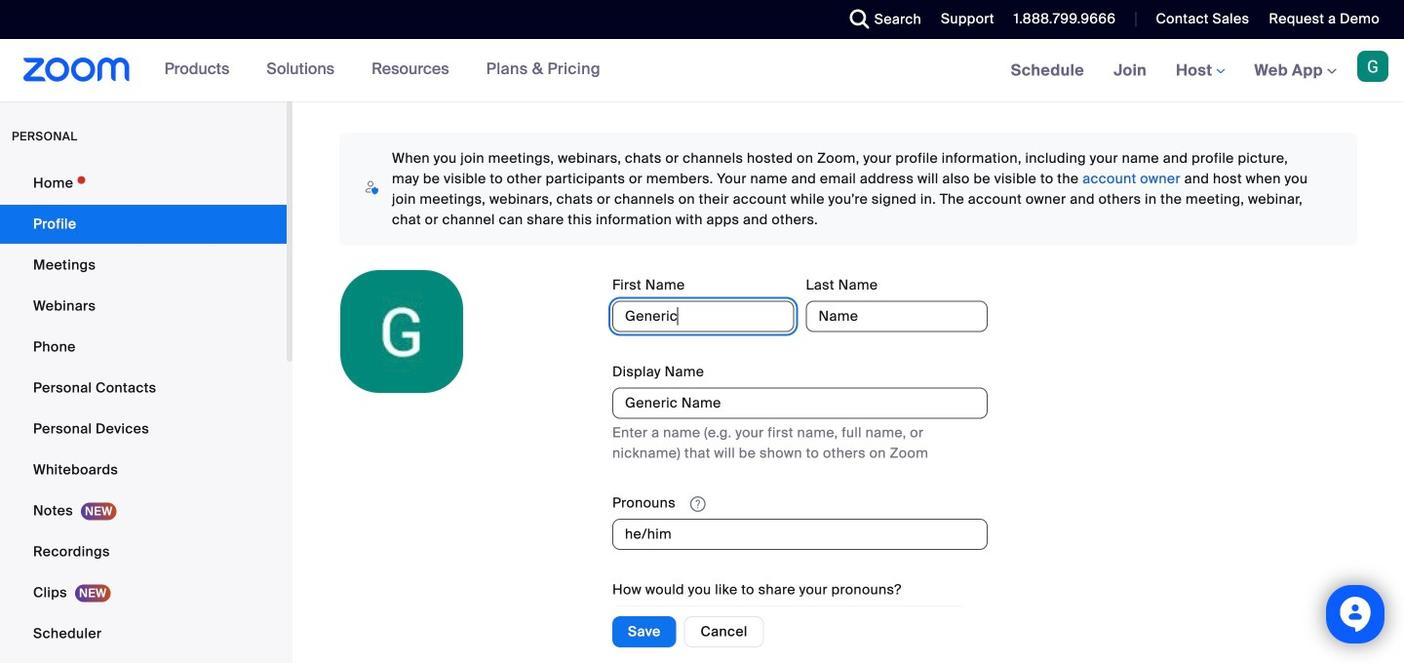 Task type: describe. For each thing, give the bounding box(es) containing it.
Pronouns text field
[[612, 519, 988, 550]]

profile picture image
[[1357, 51, 1388, 82]]

learn more about pronouns image
[[684, 495, 711, 513]]

zoom logo image
[[23, 58, 130, 82]]

meetings navigation
[[996, 39, 1404, 103]]

product information navigation
[[150, 39, 615, 101]]

personal menu menu
[[0, 164, 287, 663]]



Task type: vqa. For each thing, say whether or not it's contained in the screenshot.
First Name text box
yes



Task type: locate. For each thing, give the bounding box(es) containing it.
user photo image
[[340, 270, 463, 393]]

Last Name text field
[[806, 301, 988, 332]]

banner
[[0, 39, 1404, 103]]

None text field
[[612, 388, 988, 419]]

edit user photo image
[[386, 323, 417, 340]]

First Name text field
[[612, 301, 794, 332]]



